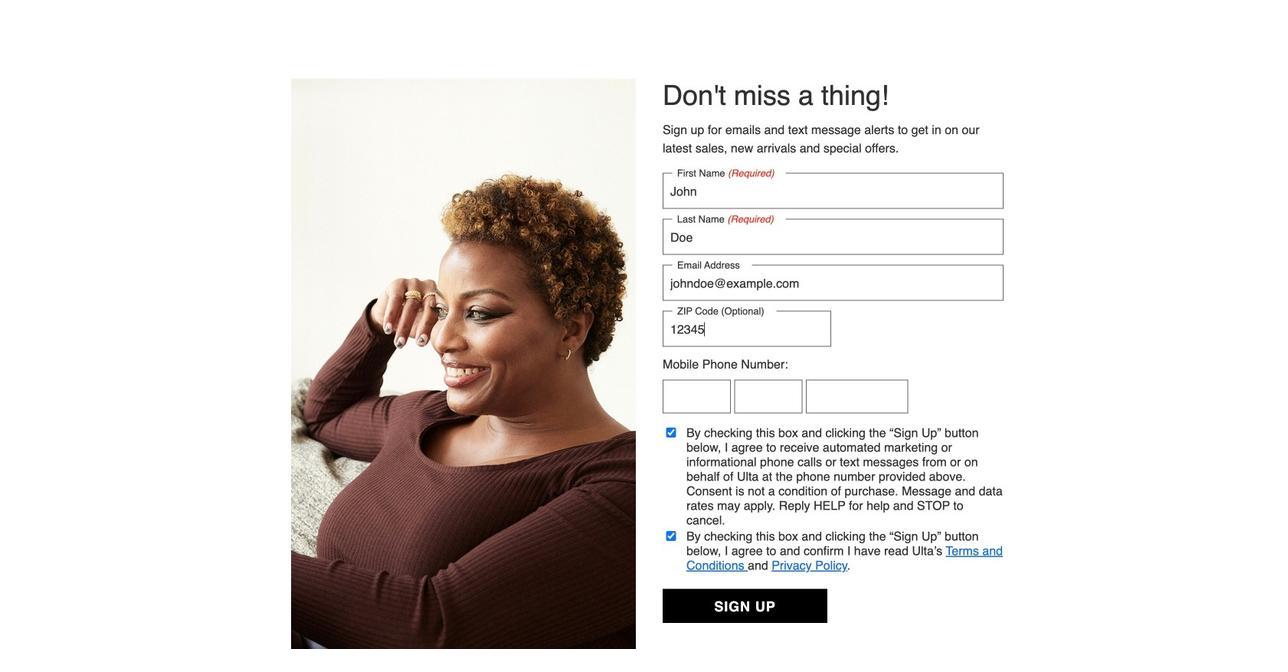Task type: locate. For each thing, give the bounding box(es) containing it.
None telephone field
[[663, 311, 832, 347], [663, 380, 731, 413], [663, 311, 832, 347], [663, 380, 731, 413]]

None text field
[[663, 265, 1004, 301]]

None telephone field
[[735, 380, 803, 413], [806, 380, 908, 413], [735, 380, 803, 413], [806, 380, 908, 413]]

None submit
[[663, 589, 828, 623]]

None checkbox
[[664, 428, 679, 438], [664, 531, 679, 541], [664, 428, 679, 438], [664, 531, 679, 541]]

None text field
[[663, 173, 1004, 209], [663, 219, 1004, 255], [663, 173, 1004, 209], [663, 219, 1004, 255]]



Task type: describe. For each thing, give the bounding box(es) containing it.
my beauty profile image
[[291, 79, 636, 649]]



Task type: vqa. For each thing, say whether or not it's contained in the screenshot.
Love
no



